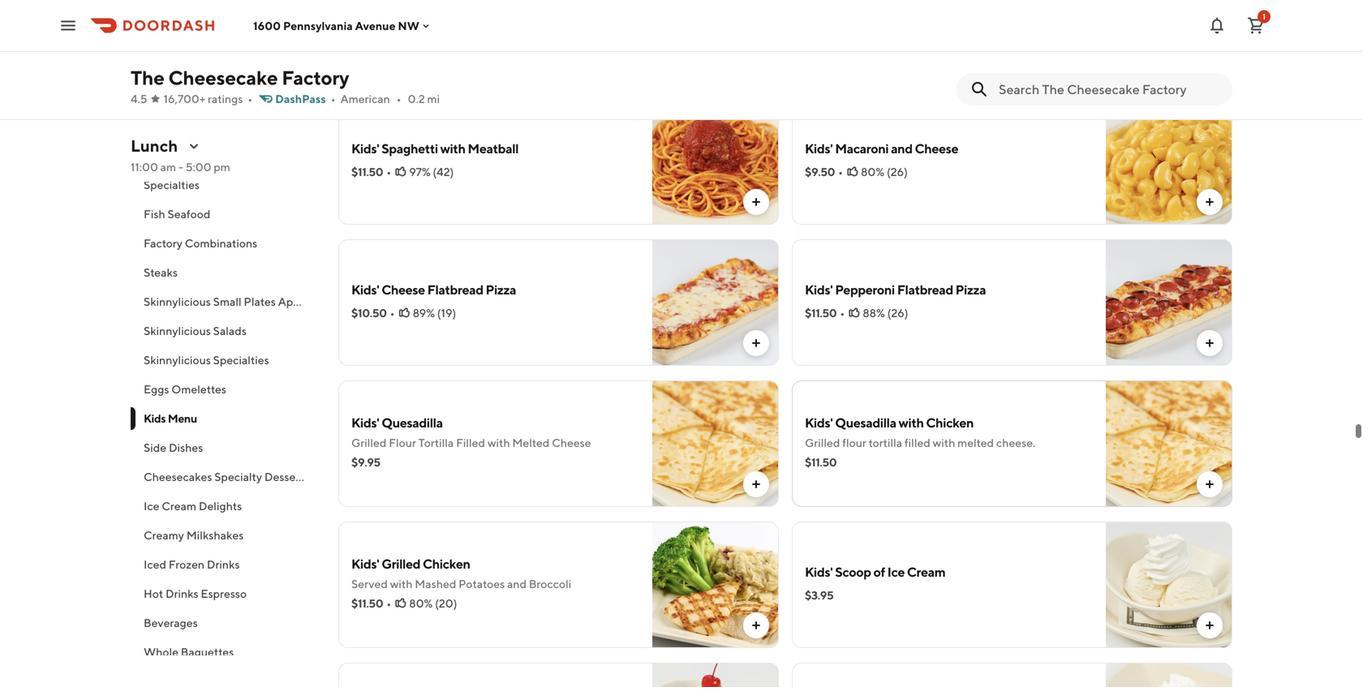 Task type: locate. For each thing, give the bounding box(es) containing it.
1 quesadilla from the left
[[382, 415, 443, 430]]

drinks inside hot drinks espresso button
[[165, 587, 198, 600]]

cheese inside kids' quesadilla grilled flour tortilla filled with melted cheese $9.95
[[552, 436, 591, 450]]

80% for 80% (26)
[[861, 165, 885, 179]]

served
[[351, 577, 388, 591]]

1 horizontal spatial cheese
[[552, 436, 591, 450]]

0 vertical spatial chicken
[[926, 415, 974, 430]]

80% (20)
[[409, 597, 457, 610]]

kids' grilled chicken served with mashed potatoes and broccoli
[[351, 556, 571, 591]]

and up "80% (26)"
[[891, 141, 913, 156]]

skinnylicious up skinnylicious specialties
[[144, 324, 211, 338]]

add item to cart image
[[750, 337, 763, 350], [1203, 337, 1216, 350], [750, 478, 763, 491], [750, 619, 763, 632], [1203, 619, 1216, 632]]

quesadilla
[[382, 415, 443, 430], [835, 415, 896, 430]]

2 pizza from the left
[[956, 282, 986, 297]]

$9.50 • down macaroni
[[805, 165, 843, 179]]

grilled left "flour"
[[805, 436, 840, 450]]

cheese
[[915, 141, 958, 156], [382, 282, 425, 297], [552, 436, 591, 450]]

• down macaroni
[[838, 165, 843, 179]]

1 horizontal spatial ice
[[887, 564, 905, 580]]

cheesecakes specialty desserts button
[[131, 463, 319, 492]]

0 vertical spatial ice
[[144, 499, 159, 513]]

grilled inside "kids' grilled chicken served with mashed potatoes and broccoli"
[[382, 556, 420, 572]]

$11.50 •
[[351, 165, 391, 179], [805, 306, 845, 320], [351, 597, 391, 610]]

skinnylicious up eggs omelettes
[[144, 353, 211, 367]]

kids' pasta with alfredo sauce image
[[1106, 0, 1233, 84]]

cheesecakes specialty desserts
[[144, 470, 309, 484]]

0 vertical spatial cream
[[162, 499, 196, 513]]

80% for 80% (20)
[[409, 597, 433, 610]]

1 horizontal spatial drinks
[[207, 558, 240, 571]]

kids' cheese flatbread pizza
[[351, 282, 516, 297]]

(13)
[[432, 24, 451, 37]]

kids' inside kids' quesadilla with chicken grilled flour tortilla filled with melted cheese. $11.50
[[805, 415, 833, 430]]

$9.50
[[351, 24, 381, 37], [805, 165, 835, 179]]

factory
[[282, 66, 349, 89], [144, 237, 183, 250]]

iced
[[144, 558, 166, 571]]

grilled up served
[[382, 556, 420, 572]]

skinnylicious inside skinnylicious salads button
[[144, 324, 211, 338]]

$11.50 • for spaghetti
[[351, 165, 391, 179]]

steaks
[[144, 266, 178, 279]]

1 vertical spatial specialties
[[213, 353, 269, 367]]

side dishes
[[144, 441, 203, 454]]

kids' macaroni and cheese image
[[1106, 98, 1233, 225]]

(26) for flatbread
[[887, 306, 908, 320]]

80% down mashed on the left bottom of the page
[[409, 597, 433, 610]]

factory up dashpass •
[[282, 66, 349, 89]]

salads
[[213, 324, 247, 338]]

avenue
[[355, 19, 396, 32]]

0 horizontal spatial cheese
[[382, 282, 425, 297]]

chicken up the melted
[[926, 415, 974, 430]]

0 horizontal spatial factory
[[144, 237, 183, 250]]

$9.50 left nw
[[351, 24, 381, 37]]

add item to cart image for cheese
[[1203, 196, 1216, 209]]

grilled up $9.95
[[351, 436, 387, 450]]

iced frozen drinks
[[144, 558, 240, 571]]

whole baguettes
[[144, 645, 234, 659]]

skinnylicious inside skinnylicious small plates appetizers button
[[144, 295, 211, 308]]

1 vertical spatial ice
[[887, 564, 905, 580]]

milkshakes
[[186, 529, 244, 542]]

80% (26)
[[861, 165, 908, 179]]

spaghetti
[[382, 141, 438, 156]]

and left broccoli
[[507, 577, 527, 591]]

0 horizontal spatial and
[[507, 577, 527, 591]]

• left nw
[[385, 24, 390, 37]]

0 vertical spatial and
[[891, 141, 913, 156]]

pizza
[[486, 282, 516, 297], [956, 282, 986, 297]]

0 vertical spatial 80%
[[861, 165, 885, 179]]

quesadilla inside kids' quesadilla with chicken grilled flour tortilla filled with melted cheese. $11.50
[[835, 415, 896, 430]]

2 horizontal spatial cheese
[[915, 141, 958, 156]]

1 horizontal spatial cream
[[907, 564, 946, 580]]

1 horizontal spatial chicken
[[926, 415, 974, 430]]

• down 'the cheesecake factory'
[[248, 92, 253, 105]]

1 horizontal spatial $9.50 •
[[805, 165, 843, 179]]

0 vertical spatial $9.50
[[351, 24, 381, 37]]

-
[[178, 160, 183, 174]]

kids' scoop of ice cream
[[805, 564, 946, 580]]

$9.50 • left nw
[[351, 24, 390, 37]]

notification bell image
[[1207, 16, 1227, 35]]

1 vertical spatial (26)
[[887, 306, 908, 320]]

cheese right macaroni
[[915, 141, 958, 156]]

quesadilla up flour on the left bottom of page
[[382, 415, 443, 430]]

1 vertical spatial $9.50 •
[[805, 165, 843, 179]]

factory up steaks
[[144, 237, 183, 250]]

skinnylicious small plates appetizers button
[[131, 287, 334, 316]]

0 horizontal spatial drinks
[[165, 587, 198, 600]]

skinnylicious down steaks
[[144, 295, 211, 308]]

kids' for kids' spaghetti with meatball
[[351, 141, 379, 156]]

beverages
[[144, 616, 198, 630]]

dishes
[[169, 441, 203, 454]]

cream down cheesecakes
[[162, 499, 196, 513]]

specialty
[[214, 470, 262, 484]]

$10.50 •
[[351, 306, 395, 320]]

0 horizontal spatial 80%
[[409, 597, 433, 610]]

kids' for kids' grilled chicken served with mashed potatoes and broccoli
[[351, 556, 379, 572]]

cheese up 89%
[[382, 282, 425, 297]]

with
[[440, 141, 465, 156], [899, 415, 924, 430], [488, 436, 510, 450], [933, 436, 955, 450], [390, 577, 413, 591]]

and
[[891, 141, 913, 156], [507, 577, 527, 591]]

1 horizontal spatial flatbread
[[897, 282, 953, 297]]

$11.50 • down served
[[351, 597, 391, 610]]

quesadilla up "flour"
[[835, 415, 896, 430]]

1 horizontal spatial and
[[891, 141, 913, 156]]

flatbread
[[427, 282, 483, 297], [897, 282, 953, 297]]

0 vertical spatial specialties
[[144, 178, 200, 191]]

flatbread up 88% (26)
[[897, 282, 953, 297]]

1 vertical spatial chicken
[[423, 556, 470, 572]]

0 horizontal spatial $9.50 •
[[351, 24, 390, 37]]

chicken inside "kids' grilled chicken served with mashed potatoes and broccoli"
[[423, 556, 470, 572]]

whole
[[144, 645, 178, 659]]

2 vertical spatial $11.50 •
[[351, 597, 391, 610]]

(42)
[[433, 165, 454, 179]]

5:00
[[186, 160, 211, 174]]

1 vertical spatial factory
[[144, 237, 183, 250]]

scoop
[[835, 564, 871, 580]]

3 skinnylicious from the top
[[144, 353, 211, 367]]

0 vertical spatial $11.50 •
[[351, 165, 391, 179]]

flatbread for pepperoni
[[897, 282, 953, 297]]

ice right of
[[887, 564, 905, 580]]

broccoli
[[529, 577, 571, 591]]

flatbread for cheese
[[427, 282, 483, 297]]

kids'
[[351, 141, 379, 156], [805, 141, 833, 156], [351, 282, 379, 297], [805, 282, 833, 297], [351, 415, 379, 430], [805, 415, 833, 430], [351, 556, 379, 572], [805, 564, 833, 580]]

macaroni
[[835, 141, 889, 156]]

2 vertical spatial cheese
[[552, 436, 591, 450]]

ice up creamy
[[144, 499, 159, 513]]

drinks right the hot
[[165, 587, 198, 600]]

0 vertical spatial (26)
[[887, 165, 908, 179]]

0.2
[[408, 92, 425, 105]]

$9.50 for 84%
[[351, 24, 381, 37]]

• left 97%
[[387, 165, 391, 179]]

1 vertical spatial drinks
[[165, 587, 198, 600]]

2 quesadilla from the left
[[835, 415, 896, 430]]

desserts
[[264, 470, 309, 484]]

kids' for kids' quesadilla grilled flour tortilla filled with melted cheese $9.95
[[351, 415, 379, 430]]

$11.50
[[351, 165, 383, 179], [805, 306, 837, 320], [805, 456, 837, 469], [351, 597, 383, 610]]

kids' pepperoni flatbread pizza
[[805, 282, 986, 297]]

(26) down kids' pepperoni flatbread pizza
[[887, 306, 908, 320]]

chicken up mashed on the left bottom of the page
[[423, 556, 470, 572]]

appetizers
[[278, 295, 334, 308]]

0 horizontal spatial flatbread
[[427, 282, 483, 297]]

0 vertical spatial $9.50 •
[[351, 24, 390, 37]]

1 flatbread from the left
[[427, 282, 483, 297]]

menus image
[[188, 140, 201, 153]]

add item to cart image
[[750, 196, 763, 209], [1203, 196, 1216, 209], [1203, 478, 1216, 491]]

kids' scoop of ice cream image
[[1106, 522, 1233, 648]]

0 horizontal spatial cream
[[162, 499, 196, 513]]

0 horizontal spatial chicken
[[423, 556, 470, 572]]

1 vertical spatial skinnylicious
[[144, 324, 211, 338]]

1 vertical spatial $9.50
[[805, 165, 835, 179]]

84%
[[407, 24, 430, 37]]

1 horizontal spatial pizza
[[956, 282, 986, 297]]

fish seafood button
[[131, 200, 319, 229]]

cream right of
[[907, 564, 946, 580]]

2 flatbread from the left
[[897, 282, 953, 297]]

quesadilla inside kids' quesadilla grilled flour tortilla filled with melted cheese $9.95
[[382, 415, 443, 430]]

• for 84% (13)
[[385, 24, 390, 37]]

1 pizza from the left
[[486, 282, 516, 297]]

1 vertical spatial cream
[[907, 564, 946, 580]]

1 horizontal spatial factory
[[282, 66, 349, 89]]

0 vertical spatial skinnylicious
[[144, 295, 211, 308]]

kids' mini hot fudge sundae image
[[652, 663, 779, 687]]

delights
[[199, 499, 242, 513]]

kids' inside kids' quesadilla grilled flour tortilla filled with melted cheese $9.95
[[351, 415, 379, 430]]

drinks down the creamy milkshakes button
[[207, 558, 240, 571]]

1 button
[[1240, 9, 1272, 42]]

kids' cheese flatbread pizza image
[[652, 239, 779, 366]]

• left 'american'
[[331, 92, 336, 105]]

1 horizontal spatial $9.50
[[805, 165, 835, 179]]

1
[[1263, 12, 1266, 21]]

• right $10.50
[[390, 306, 395, 320]]

2 vertical spatial skinnylicious
[[144, 353, 211, 367]]

skinnylicious small plates appetizers
[[144, 295, 334, 308]]

(26) for and
[[887, 165, 908, 179]]

kids' quesadilla grilled flour tortilla filled with melted cheese $9.95
[[351, 415, 591, 469]]

(26) down kids' macaroni and cheese
[[887, 165, 908, 179]]

1 skinnylicious from the top
[[144, 295, 211, 308]]

1 vertical spatial 80%
[[409, 597, 433, 610]]

skinnylicious for skinnylicious small plates appetizers
[[144, 295, 211, 308]]

Item Search search field
[[999, 80, 1220, 98]]

flatbread up (19)
[[427, 282, 483, 297]]

ice inside button
[[144, 499, 159, 513]]

lunch
[[131, 136, 178, 155]]

1 vertical spatial cheese
[[382, 282, 425, 297]]

dashpass
[[275, 92, 326, 105]]

0 horizontal spatial quesadilla
[[382, 415, 443, 430]]

cream inside ice cream delights button
[[162, 499, 196, 513]]

1600 pennsylvania avenue nw button
[[253, 19, 432, 32]]

pizza for kids' pepperoni flatbread pizza
[[956, 282, 986, 297]]

0 vertical spatial factory
[[282, 66, 349, 89]]

$9.50 left "80% (26)"
[[805, 165, 835, 179]]

2 skinnylicious from the top
[[144, 324, 211, 338]]

$11.50 for 80% (20)
[[351, 597, 383, 610]]

$11.50 • down the pepperoni
[[805, 306, 845, 320]]

flour
[[389, 436, 416, 450]]

specialties down salads
[[213, 353, 269, 367]]

skinnylicious salads button
[[131, 316, 319, 346]]

quesadilla for with
[[835, 415, 896, 430]]

$11.50 for 97% (42)
[[351, 165, 383, 179]]

1 vertical spatial and
[[507, 577, 527, 591]]

specialties
[[144, 178, 200, 191], [213, 353, 269, 367]]

filled
[[905, 436, 931, 450]]

cream
[[162, 499, 196, 513], [907, 564, 946, 580]]

ice
[[144, 499, 159, 513], [887, 564, 905, 580]]

with inside "kids' grilled chicken served with mashed potatoes and broccoli"
[[390, 577, 413, 591]]

0 horizontal spatial $9.50
[[351, 24, 381, 37]]

0 vertical spatial drinks
[[207, 558, 240, 571]]

0 horizontal spatial pizza
[[486, 282, 516, 297]]

grilled
[[351, 436, 387, 450], [805, 436, 840, 450], [382, 556, 420, 572]]

creamy milkshakes
[[144, 529, 244, 542]]

eggs
[[144, 383, 169, 396]]

80% down kids' macaroni and cheese
[[861, 165, 885, 179]]

ratings
[[208, 92, 243, 105]]

0 horizontal spatial ice
[[144, 499, 159, 513]]

pm
[[214, 160, 230, 174]]

kids' macaroni and cheese
[[805, 141, 958, 156]]

kids' inside "kids' grilled chicken served with mashed potatoes and broccoli"
[[351, 556, 379, 572]]

1 horizontal spatial 80%
[[861, 165, 885, 179]]

pizza for kids' cheese flatbread pizza
[[486, 282, 516, 297]]

kids' pepperoni flatbread pizza image
[[1106, 239, 1233, 366]]

whole baguettes button
[[131, 638, 319, 667]]

• left '88%'
[[840, 306, 845, 320]]

1 vertical spatial $11.50 •
[[805, 306, 845, 320]]

skinnylicious inside skinnylicious specialties button
[[144, 353, 211, 367]]

• down served
[[387, 597, 391, 610]]

eggs omelettes
[[144, 383, 226, 396]]

$11.50 • down spaghetti
[[351, 165, 391, 179]]

specialties down am
[[144, 178, 200, 191]]

add item to cart image for kids' cheese flatbread pizza
[[750, 337, 763, 350]]

cheese right melted
[[552, 436, 591, 450]]

88%
[[863, 306, 885, 320]]

1 horizontal spatial quesadilla
[[835, 415, 896, 430]]



Task type: vqa. For each thing, say whether or not it's contained in the screenshot.


Task type: describe. For each thing, give the bounding box(es) containing it.
16,700+
[[164, 92, 205, 105]]

am
[[160, 160, 176, 174]]

1 items, open order cart image
[[1246, 16, 1266, 35]]

16,700+ ratings •
[[164, 92, 253, 105]]

grilled inside kids' quesadilla with chicken grilled flour tortilla filled with melted cheese. $11.50
[[805, 436, 840, 450]]

cheesecake
[[168, 66, 278, 89]]

the
[[131, 66, 164, 89]]

pepperoni
[[835, 282, 895, 297]]

cheese.
[[996, 436, 1036, 450]]

baguettes
[[181, 645, 234, 659]]

factory combinations
[[144, 237, 257, 250]]

creamy milkshakes button
[[131, 521, 319, 550]]

mi
[[427, 92, 440, 105]]

pennsylvania
[[283, 19, 353, 32]]

combinations
[[185, 237, 257, 250]]

$11.50 inside kids' quesadilla with chicken grilled flour tortilla filled with melted cheese. $11.50
[[805, 456, 837, 469]]

• for 80% (20)
[[387, 597, 391, 610]]

0 vertical spatial cheese
[[915, 141, 958, 156]]

84% (13)
[[407, 24, 451, 37]]

skinnylicious specialties button
[[131, 346, 319, 375]]

nw
[[398, 19, 419, 32]]

flour
[[842, 436, 866, 450]]

(19)
[[437, 306, 456, 320]]

$9.50 • for 80% (26)
[[805, 165, 843, 179]]

kids' spaghetti with meatball
[[351, 141, 519, 156]]

(20)
[[435, 597, 457, 610]]

plates
[[244, 295, 276, 308]]

cheesecakes
[[144, 470, 212, 484]]

open menu image
[[58, 16, 78, 35]]

fish
[[144, 207, 165, 221]]

$11.50 for 88% (26)
[[805, 306, 837, 320]]

88% (26)
[[863, 306, 908, 320]]

mashed
[[415, 577, 456, 591]]

• for 89% (19)
[[390, 306, 395, 320]]

kids
[[144, 412, 166, 425]]

kids' for kids' cheese flatbread pizza
[[351, 282, 379, 297]]

frozen
[[169, 558, 205, 571]]

tortilla
[[418, 436, 454, 450]]

kids menu
[[144, 412, 197, 425]]

89% (19)
[[413, 306, 456, 320]]

the cheesecake factory
[[131, 66, 349, 89]]

kids' pasta with marinara sauce image
[[652, 0, 779, 84]]

specialties button
[[131, 170, 319, 200]]

kids' grilled chicken image
[[652, 522, 779, 648]]

and inside "kids' grilled chicken served with mashed potatoes and broccoli"
[[507, 577, 527, 591]]

with inside kids' quesadilla grilled flour tortilla filled with melted cheese $9.95
[[488, 436, 510, 450]]

• for 80% (26)
[[838, 165, 843, 179]]

1600 pennsylvania avenue nw
[[253, 19, 419, 32]]

hot drinks espresso
[[144, 587, 247, 600]]

drinks inside iced frozen drinks button
[[207, 558, 240, 571]]

kids' for kids' pepperoni flatbread pizza
[[805, 282, 833, 297]]

kids' for kids' macaroni and cheese
[[805, 141, 833, 156]]

1600
[[253, 19, 281, 32]]

kids' strawberries image
[[1106, 663, 1233, 687]]

$9.50 for 80%
[[805, 165, 835, 179]]

factory combinations button
[[131, 229, 319, 258]]

add item to cart image for kids' pepperoni flatbread pizza
[[1203, 337, 1216, 350]]

ice cream delights button
[[131, 492, 319, 521]]

omelettes
[[171, 383, 226, 396]]

kids' spaghetti with meatball image
[[652, 98, 779, 225]]

add item to cart image for kids' scoop of ice cream
[[1203, 619, 1216, 632]]

97%
[[409, 165, 431, 179]]

$3.95
[[805, 589, 834, 602]]

$9.50 • for 84% (13)
[[351, 24, 390, 37]]

0 horizontal spatial specialties
[[144, 178, 200, 191]]

fish seafood
[[144, 207, 211, 221]]

$10.50
[[351, 306, 387, 320]]

skinnylicious for skinnylicious salads
[[144, 324, 211, 338]]

hot
[[144, 587, 163, 600]]

1 horizontal spatial specialties
[[213, 353, 269, 367]]

filled
[[456, 436, 485, 450]]

89%
[[413, 306, 435, 320]]

seafood
[[168, 207, 211, 221]]

$11.50 • for pepperoni
[[805, 306, 845, 320]]

kids' for kids' scoop of ice cream
[[805, 564, 833, 580]]

factory inside "button"
[[144, 237, 183, 250]]

chicken inside kids' quesadilla with chicken grilled flour tortilla filled with melted cheese. $11.50
[[926, 415, 974, 430]]

add item to cart image for meatball
[[750, 196, 763, 209]]

• for 97% (42)
[[387, 165, 391, 179]]

tortilla
[[869, 436, 902, 450]]

kids' quesadilla image
[[652, 381, 779, 507]]

small
[[213, 295, 241, 308]]

kids' for kids' quesadilla with chicken grilled flour tortilla filled with melted cheese. $11.50
[[805, 415, 833, 430]]

potatoes
[[459, 577, 505, 591]]

4.5
[[131, 92, 147, 105]]

quesadilla for grilled
[[382, 415, 443, 430]]

skinnylicious for skinnylicious specialties
[[144, 353, 211, 367]]

iced frozen drinks button
[[131, 550, 319, 579]]

11:00
[[131, 160, 158, 174]]

side dishes button
[[131, 433, 319, 463]]

• for 88% (26)
[[840, 306, 845, 320]]

grilled inside kids' quesadilla grilled flour tortilla filled with melted cheese $9.95
[[351, 436, 387, 450]]

of
[[873, 564, 885, 580]]

steaks button
[[131, 258, 319, 287]]

11:00 am - 5:00 pm
[[131, 160, 230, 174]]

kids' quesadilla with chicken image
[[1106, 381, 1233, 507]]

kids' quesadilla with chicken grilled flour tortilla filled with melted cheese. $11.50
[[805, 415, 1036, 469]]

melted
[[512, 436, 550, 450]]

• left 0.2
[[397, 92, 401, 105]]

eggs omelettes button
[[131, 375, 319, 404]]

97% (42)
[[409, 165, 454, 179]]

skinnylicious salads
[[144, 324, 247, 338]]

skinnylicious specialties
[[144, 353, 269, 367]]

ice cream delights
[[144, 499, 242, 513]]

side
[[144, 441, 166, 454]]

hot drinks espresso button
[[131, 579, 319, 609]]

espresso
[[201, 587, 247, 600]]

$9.95
[[351, 456, 380, 469]]



